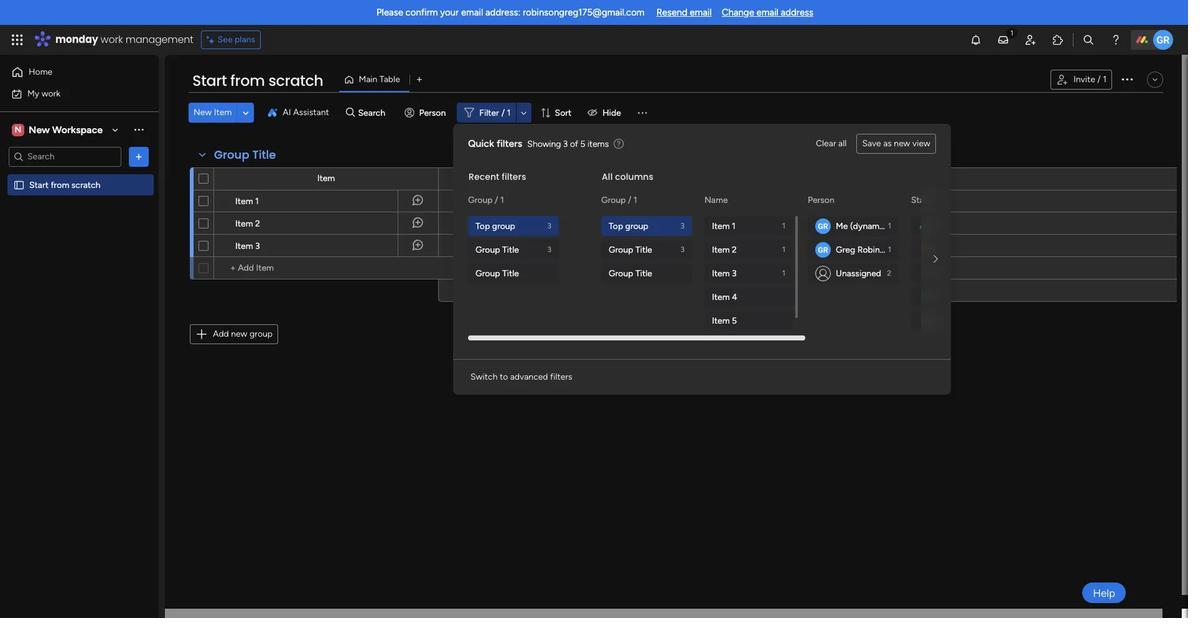 Task type: locate. For each thing, give the bounding box(es) containing it.
1 vertical spatial filters
[[502, 171, 526, 183]]

new
[[194, 107, 212, 118], [29, 124, 50, 135]]

change email address
[[722, 7, 814, 18]]

email right your
[[461, 7, 483, 18]]

start right public board icon
[[29, 180, 49, 190]]

0 vertical spatial start
[[192, 70, 227, 91]]

2
[[255, 219, 260, 229], [732, 244, 737, 255], [887, 269, 892, 278]]

2 inside name group
[[732, 244, 737, 255]]

stuck
[[532, 240, 554, 251], [932, 268, 954, 279]]

work inside 'button'
[[42, 88, 60, 99]]

email for resend email
[[690, 7, 712, 18]]

2 horizontal spatial group
[[626, 221, 649, 231]]

filters left status element
[[502, 171, 526, 183]]

person
[[419, 107, 446, 118], [456, 173, 482, 184], [808, 195, 835, 205]]

1 horizontal spatial new
[[194, 107, 212, 118]]

1 vertical spatial nov 28
[[617, 219, 644, 228]]

work
[[101, 32, 123, 47], [42, 88, 60, 99]]

group title
[[214, 147, 276, 162], [476, 244, 519, 255], [609, 244, 653, 255], [476, 268, 519, 279], [609, 268, 653, 279]]

group inside button
[[250, 329, 273, 339]]

1 horizontal spatial start
[[192, 70, 227, 91]]

options image
[[1120, 71, 1135, 86]]

0 vertical spatial from
[[230, 70, 265, 91]]

all inside status group
[[932, 221, 942, 231]]

resend
[[657, 7, 688, 18]]

angle down image
[[243, 108, 249, 117]]

0 horizontal spatial 2
[[255, 219, 260, 229]]

2 horizontal spatial email
[[757, 7, 779, 18]]

all left the done
[[932, 221, 942, 231]]

1 vertical spatial 5
[[732, 315, 737, 326]]

0 vertical spatial scratch
[[268, 70, 323, 91]]

0 vertical spatial new
[[194, 107, 212, 118]]

0 horizontal spatial done
[[533, 218, 554, 228]]

status element
[[527, 172, 560, 186]]

filters right quick
[[497, 138, 523, 149]]

0 vertical spatial nov
[[617, 197, 632, 206]]

0 horizontal spatial group / 1 group
[[468, 216, 562, 283]]

new workspace
[[29, 124, 103, 135]]

0 horizontal spatial scratch
[[71, 180, 101, 190]]

scratch
[[268, 70, 323, 91], [71, 180, 101, 190]]

1 horizontal spatial group / 1
[[601, 195, 637, 205]]

1 vertical spatial 2
[[732, 244, 737, 255]]

5 inside the quick filters showing 3 of 5 items
[[581, 139, 586, 149]]

1 top from the left
[[476, 221, 490, 231]]

add new group
[[213, 329, 273, 339]]

switch to advanced filters
[[471, 372, 573, 382]]

0 vertical spatial new
[[894, 138, 911, 149]]

person inside dialog
[[808, 195, 835, 205]]

done down status element
[[533, 218, 554, 228]]

start from scratch up angle down image
[[192, 70, 323, 91]]

1 greg robinson image from the top
[[816, 218, 831, 234]]

1 vertical spatial nov
[[617, 219, 632, 228]]

2 top from the left
[[609, 221, 623, 231]]

new right n
[[29, 124, 50, 135]]

0 horizontal spatial work
[[42, 88, 60, 99]]

1 horizontal spatial item 2
[[712, 244, 737, 255]]

item
[[214, 107, 232, 118], [317, 173, 335, 184], [235, 196, 253, 207], [235, 219, 253, 229], [712, 221, 730, 231], [235, 241, 253, 252], [712, 244, 730, 255], [712, 268, 730, 279], [712, 292, 730, 302], [712, 315, 730, 326]]

filters for quick
[[497, 138, 523, 149]]

group / 1 down date field
[[601, 195, 637, 205]]

1 vertical spatial new
[[29, 124, 50, 135]]

add view image
[[417, 75, 422, 84]]

1 horizontal spatial group / 1 group
[[601, 216, 695, 283]]

1 horizontal spatial work
[[101, 32, 123, 47]]

3 inside name group
[[732, 268, 737, 279]]

item 3
[[235, 241, 260, 252], [712, 268, 737, 279]]

all done labels
[[932, 221, 988, 231]]

1 horizontal spatial new
[[894, 138, 911, 149]]

done up blank
[[932, 292, 953, 302]]

group inside field
[[214, 147, 249, 162]]

28
[[634, 197, 644, 206], [634, 219, 644, 228], [634, 241, 644, 251]]

1 vertical spatial 28
[[634, 219, 644, 228]]

view
[[913, 138, 931, 149]]

stuck inside status group
[[932, 268, 954, 279]]

group
[[214, 147, 249, 162], [468, 195, 493, 205], [601, 195, 626, 205], [476, 244, 500, 255], [609, 244, 634, 255], [476, 268, 500, 279], [609, 268, 634, 279]]

28 for stuck
[[634, 241, 644, 251]]

done
[[533, 218, 554, 228], [932, 292, 953, 302]]

2 vertical spatial 28
[[634, 241, 644, 251]]

group / 1 group for recent filters
[[468, 216, 562, 283]]

new left angle down image
[[194, 107, 212, 118]]

0 horizontal spatial all
[[602, 171, 613, 183]]

1 vertical spatial work
[[42, 88, 60, 99]]

5 down 4
[[732, 315, 737, 326]]

start up new item on the left top of page
[[192, 70, 227, 91]]

1 horizontal spatial top group
[[609, 221, 649, 231]]

1 top group from the left
[[476, 221, 515, 231]]

1 vertical spatial all
[[932, 221, 942, 231]]

start
[[192, 70, 227, 91], [29, 180, 49, 190]]

help
[[1093, 587, 1116, 599]]

robinson
[[858, 244, 894, 255]]

all columns
[[602, 171, 654, 183]]

email right "change"
[[757, 7, 779, 18]]

5 inside name group
[[732, 315, 737, 326]]

top group for columns
[[609, 221, 649, 231]]

1 horizontal spatial from
[[230, 70, 265, 91]]

1 horizontal spatial scratch
[[268, 70, 323, 91]]

filters
[[497, 138, 523, 149], [502, 171, 526, 183], [550, 372, 573, 382]]

all
[[602, 171, 613, 183], [932, 221, 942, 231]]

1 horizontal spatial 5
[[732, 315, 737, 326]]

0 horizontal spatial new
[[29, 124, 50, 135]]

top group down recent filters
[[476, 221, 515, 231]]

scratch up the ai assistant 'button'
[[268, 70, 323, 91]]

item inside button
[[214, 107, 232, 118]]

0 horizontal spatial item 2
[[235, 219, 260, 229]]

2 nov 28 from the top
[[617, 219, 644, 228]]

help image
[[1110, 34, 1123, 46]]

save as new view button
[[857, 134, 936, 154]]

select product image
[[11, 34, 24, 46]]

1 group / 1 group from the left
[[468, 216, 562, 283]]

person inside popup button
[[419, 107, 446, 118]]

1 vertical spatial stuck
[[932, 268, 954, 279]]

1 vertical spatial greg robinson image
[[816, 242, 831, 257]]

ai assistant
[[283, 107, 329, 118]]

my work button
[[7, 84, 134, 104]]

hide button
[[583, 103, 629, 123]]

nov 28
[[617, 197, 644, 206], [617, 219, 644, 228], [617, 241, 644, 251]]

2 vertical spatial filters
[[550, 372, 573, 382]]

v2 search image
[[346, 106, 355, 120]]

switch
[[471, 372, 498, 382]]

1
[[1103, 74, 1107, 85], [507, 107, 511, 118], [501, 195, 504, 205], [634, 195, 637, 205], [255, 196, 259, 207], [732, 221, 736, 231], [783, 222, 786, 230], [889, 222, 892, 230], [783, 245, 786, 254], [889, 245, 892, 254], [783, 269, 786, 278]]

2 group / 1 group from the left
[[601, 216, 695, 283]]

1 vertical spatial scratch
[[71, 180, 101, 190]]

greg robinson image left me
[[816, 218, 831, 234]]

0 vertical spatial 5
[[581, 139, 586, 149]]

group for columns
[[626, 221, 649, 231]]

change email address link
[[722, 7, 814, 18]]

robinsongreg175@gmail.com
[[523, 7, 645, 18]]

2 top group from the left
[[609, 221, 649, 231]]

start from scratch down search in workspace "field"
[[29, 180, 101, 190]]

from inside list box
[[51, 180, 69, 190]]

0 horizontal spatial new
[[231, 329, 247, 339]]

person down clear
[[808, 195, 835, 205]]

work for my
[[42, 88, 60, 99]]

1 horizontal spatial start from scratch
[[192, 70, 323, 91]]

0 horizontal spatial start
[[29, 180, 49, 190]]

1 vertical spatial start
[[29, 180, 49, 190]]

nov 28 for done
[[617, 219, 644, 228]]

0 vertical spatial item 3
[[235, 241, 260, 252]]

apps image
[[1052, 34, 1065, 46]]

3 nov 28 from the top
[[617, 241, 644, 251]]

group / 1
[[468, 195, 504, 205], [601, 195, 637, 205]]

work right my
[[42, 88, 60, 99]]

as
[[884, 138, 892, 149]]

sort button
[[535, 103, 579, 123]]

group / 1 down recent
[[468, 195, 504, 205]]

new for new workspace
[[29, 124, 50, 135]]

dialog
[[453, 124, 1118, 395]]

0 vertical spatial filters
[[497, 138, 523, 149]]

plans
[[235, 34, 255, 45]]

item 5
[[712, 315, 737, 326]]

1 vertical spatial item 3
[[712, 268, 737, 279]]

menu image
[[636, 106, 649, 119]]

3 nov from the top
[[617, 241, 632, 251]]

status
[[911, 195, 937, 205]]

option
[[0, 174, 159, 176]]

1 horizontal spatial person
[[456, 173, 482, 184]]

expand board header image
[[1151, 75, 1161, 85]]

/
[[1098, 74, 1101, 85], [502, 107, 505, 118], [495, 195, 498, 205], [628, 195, 632, 205]]

all left date
[[602, 171, 613, 183]]

1 horizontal spatial item 3
[[712, 268, 737, 279]]

group down recent filters
[[492, 221, 515, 231]]

group down date field
[[626, 221, 649, 231]]

labels
[[966, 221, 988, 231]]

greg robinson image left greg
[[816, 242, 831, 257]]

0 horizontal spatial email
[[461, 7, 483, 18]]

columns
[[615, 171, 654, 183]]

0 horizontal spatial group / 1
[[468, 195, 504, 205]]

learn more image
[[614, 138, 624, 150]]

filters right advanced
[[550, 372, 573, 382]]

0 vertical spatial 2
[[255, 219, 260, 229]]

1 28 from the top
[[634, 197, 644, 206]]

main table
[[359, 74, 400, 85]]

2 email from the left
[[690, 7, 712, 18]]

2 vertical spatial person
[[808, 195, 835, 205]]

/ inside "invite / 1" "button"
[[1098, 74, 1101, 85]]

1 vertical spatial done
[[932, 292, 953, 302]]

1 horizontal spatial top
[[609, 221, 623, 231]]

1 vertical spatial from
[[51, 180, 69, 190]]

greg robinson image
[[1154, 30, 1174, 50]]

top down person 'field'
[[476, 221, 490, 231]]

working
[[932, 244, 964, 255]]

0 horizontal spatial top
[[476, 221, 490, 231]]

2 group / 1 from the left
[[601, 195, 637, 205]]

1 horizontal spatial group
[[492, 221, 515, 231]]

1 horizontal spatial item 1
[[712, 221, 736, 231]]

all
[[839, 138, 847, 149]]

0 vertical spatial start from scratch
[[192, 70, 323, 91]]

1 horizontal spatial done
[[932, 292, 953, 302]]

0 horizontal spatial start from scratch
[[29, 180, 101, 190]]

item 1
[[235, 196, 259, 207], [712, 221, 736, 231]]

see plans button
[[201, 31, 261, 49]]

done
[[944, 221, 964, 231]]

new right add
[[231, 329, 247, 339]]

3 28 from the top
[[634, 241, 644, 251]]

start inside list box
[[29, 180, 49, 190]]

3 email from the left
[[757, 7, 779, 18]]

new for new item
[[194, 107, 212, 118]]

from down search in workspace "field"
[[51, 180, 69, 190]]

item 3 inside name group
[[712, 268, 737, 279]]

work right monday
[[101, 32, 123, 47]]

0 horizontal spatial top group
[[476, 221, 515, 231]]

2 vertical spatial nov
[[617, 241, 632, 251]]

status group
[[911, 216, 1002, 331]]

person group
[[808, 216, 902, 283]]

item 1 down name
[[712, 221, 736, 231]]

2 horizontal spatial 2
[[887, 269, 892, 278]]

greg robinson image for greg robinson
[[816, 242, 831, 257]]

1 horizontal spatial all
[[932, 221, 942, 231]]

switch to advanced filters button
[[466, 367, 578, 387]]

Date field
[[618, 172, 643, 186]]

top for recent
[[476, 221, 490, 231]]

new inside "workspace selection" element
[[29, 124, 50, 135]]

2 28 from the top
[[634, 219, 644, 228]]

Person field
[[453, 172, 486, 186]]

on
[[966, 244, 976, 255]]

new right as
[[894, 138, 911, 149]]

workspace options image
[[133, 123, 145, 136]]

recent filters
[[469, 171, 526, 183]]

person down quick
[[456, 173, 482, 184]]

resend email
[[657, 7, 712, 18]]

1 horizontal spatial stuck
[[932, 268, 954, 279]]

0 vertical spatial nov 28
[[617, 197, 644, 206]]

2 vertical spatial nov 28
[[617, 241, 644, 251]]

start inside field
[[192, 70, 227, 91]]

1 group / 1 from the left
[[468, 195, 504, 205]]

0 horizontal spatial group
[[250, 329, 273, 339]]

email right resend
[[690, 7, 712, 18]]

1 vertical spatial item 1
[[712, 221, 736, 231]]

2 vertical spatial 2
[[887, 269, 892, 278]]

from up angle down image
[[230, 70, 265, 91]]

greg robinson image
[[816, 218, 831, 234], [816, 242, 831, 257]]

name group
[[705, 216, 796, 331]]

0 vertical spatial person
[[419, 107, 446, 118]]

dialog containing recent filters
[[453, 124, 1118, 395]]

please
[[377, 7, 403, 18]]

person down the add view icon
[[419, 107, 446, 118]]

new inside dialog
[[894, 138, 911, 149]]

0 horizontal spatial person
[[419, 107, 446, 118]]

new inside button
[[194, 107, 212, 118]]

0 horizontal spatial item 3
[[235, 241, 260, 252]]

2 nov from the top
[[617, 219, 632, 228]]

3
[[563, 139, 568, 149], [548, 222, 552, 230], [681, 222, 685, 230], [255, 241, 260, 252], [548, 245, 552, 254], [681, 245, 685, 254], [732, 268, 737, 279]]

0 horizontal spatial 5
[[581, 139, 586, 149]]

2 inside person group
[[887, 269, 892, 278]]

workspace
[[52, 124, 103, 135]]

1 vertical spatial item 2
[[712, 244, 737, 255]]

0 vertical spatial work
[[101, 32, 123, 47]]

top down date field
[[609, 221, 623, 231]]

options image
[[133, 150, 145, 163]]

group / 1 for all
[[601, 195, 637, 205]]

quick filters showing 3 of 5 items
[[468, 138, 609, 149]]

/ right invite
[[1098, 74, 1101, 85]]

0 horizontal spatial item 1
[[235, 196, 259, 207]]

0 vertical spatial all
[[602, 171, 613, 183]]

group / 1 group
[[468, 216, 562, 283], [601, 216, 695, 283]]

5 right of
[[581, 139, 586, 149]]

1 vertical spatial person
[[456, 173, 482, 184]]

item 1 inside name group
[[712, 221, 736, 231]]

1 vertical spatial start from scratch
[[29, 180, 101, 190]]

0 vertical spatial 28
[[634, 197, 644, 206]]

0 horizontal spatial stuck
[[532, 240, 554, 251]]

Search field
[[355, 104, 393, 121]]

1 horizontal spatial 2
[[732, 244, 737, 255]]

scratch down search in workspace "field"
[[71, 180, 101, 190]]

5
[[581, 139, 586, 149], [732, 315, 737, 326]]

0 horizontal spatial from
[[51, 180, 69, 190]]

1 horizontal spatial email
[[690, 7, 712, 18]]

group right add
[[250, 329, 273, 339]]

item 1 down group title field
[[235, 196, 259, 207]]

2 greg robinson image from the top
[[816, 242, 831, 257]]

all for all columns
[[602, 171, 613, 183]]

add
[[213, 329, 229, 339]]

from
[[230, 70, 265, 91], [51, 180, 69, 190]]

2 horizontal spatial person
[[808, 195, 835, 205]]

top group down date field
[[609, 221, 649, 231]]

email
[[461, 7, 483, 18], [690, 7, 712, 18], [757, 7, 779, 18]]

n
[[15, 124, 21, 135]]

0 vertical spatial greg robinson image
[[816, 218, 831, 234]]



Task type: describe. For each thing, give the bounding box(es) containing it.
email for change email address
[[757, 7, 779, 18]]

to
[[500, 372, 508, 382]]

/ down recent filters
[[495, 195, 498, 205]]

group / 1 group for all columns
[[601, 216, 695, 283]]

unassigned
[[836, 268, 882, 279]]

0 vertical spatial item 2
[[235, 219, 260, 229]]

date
[[621, 173, 640, 184]]

top group for filters
[[476, 221, 515, 231]]

save as new view
[[863, 138, 931, 149]]

title inside field
[[252, 147, 276, 162]]

clear all
[[816, 138, 847, 149]]

monday work management
[[55, 32, 193, 47]]

group title inside field
[[214, 147, 276, 162]]

Group Title field
[[211, 147, 279, 163]]

person button
[[399, 103, 453, 123]]

invite / 1 button
[[1051, 70, 1113, 90]]

1 vertical spatial new
[[231, 329, 247, 339]]

workspace selection element
[[12, 122, 105, 137]]

ai
[[283, 107, 291, 118]]

add new group button
[[190, 324, 278, 344]]

working on it
[[932, 244, 984, 255]]

1 nov 28 from the top
[[617, 197, 644, 206]]

confirm
[[406, 7, 438, 18]]

/ down date field
[[628, 195, 632, 205]]

arrow down image
[[516, 105, 531, 120]]

ai logo image
[[268, 108, 278, 118]]

nov 28 for stuck
[[617, 241, 644, 251]]

address
[[781, 7, 814, 18]]

done inside status group
[[932, 292, 953, 302]]

item 4
[[712, 292, 738, 302]]

top for all
[[609, 221, 623, 231]]

clear
[[816, 138, 837, 149]]

filter / 1
[[480, 107, 511, 118]]

showing
[[528, 139, 561, 149]]

clear all button
[[811, 134, 852, 154]]

inbox image
[[997, 34, 1010, 46]]

home
[[29, 67, 52, 77]]

resend email link
[[657, 7, 712, 18]]

hide
[[603, 107, 621, 118]]

greg robinson
[[836, 244, 894, 255]]

your
[[440, 7, 459, 18]]

from inside field
[[230, 70, 265, 91]]

filters inside button
[[550, 372, 573, 382]]

my work
[[27, 88, 60, 99]]

4
[[732, 292, 738, 302]]

quick
[[468, 138, 494, 149]]

help button
[[1083, 583, 1126, 603]]

filter
[[480, 107, 499, 118]]

(dynamic)
[[850, 221, 890, 231]]

+ Add Item text field
[[220, 261, 433, 276]]

start from scratch list box
[[0, 172, 159, 364]]

/ right filter
[[502, 107, 505, 118]]

1 nov from the top
[[617, 197, 632, 206]]

items
[[588, 139, 609, 149]]

scratch inside field
[[268, 70, 323, 91]]

see
[[218, 34, 233, 45]]

monday
[[55, 32, 98, 47]]

start from scratch inside field
[[192, 70, 323, 91]]

home button
[[7, 62, 134, 82]]

nov for done
[[617, 219, 632, 228]]

me (dynamic)
[[836, 221, 890, 231]]

search everything image
[[1083, 34, 1095, 46]]

advanced
[[510, 372, 548, 382]]

notifications image
[[970, 34, 982, 46]]

work for monday
[[101, 32, 123, 47]]

new item button
[[189, 103, 237, 123]]

greg robinson image for me (dynamic)
[[816, 218, 831, 234]]

ai assistant button
[[263, 103, 334, 123]]

public board image
[[13, 179, 25, 191]]

0 vertical spatial done
[[533, 218, 554, 228]]

group for filters
[[492, 221, 515, 231]]

invite members image
[[1025, 34, 1037, 46]]

28 for done
[[634, 219, 644, 228]]

of
[[570, 139, 578, 149]]

change
[[722, 7, 755, 18]]

invite
[[1074, 74, 1096, 85]]

1 inside "button"
[[1103, 74, 1107, 85]]

greg
[[836, 244, 856, 255]]

1 email from the left
[[461, 7, 483, 18]]

save
[[863, 138, 881, 149]]

sort
[[555, 107, 572, 118]]

start from scratch inside list box
[[29, 180, 101, 190]]

scratch inside list box
[[71, 180, 101, 190]]

name
[[705, 195, 728, 205]]

3 inside the quick filters showing 3 of 5 items
[[563, 139, 568, 149]]

management
[[126, 32, 193, 47]]

blank
[[932, 315, 953, 326]]

workspace image
[[12, 123, 24, 137]]

group / 1 for recent
[[468, 195, 504, 205]]

Start from scratch field
[[189, 70, 326, 92]]

invite / 1
[[1074, 74, 1107, 85]]

item 2 inside name group
[[712, 244, 737, 255]]

it
[[978, 244, 984, 255]]

nov for stuck
[[617, 241, 632, 251]]

1 image
[[1007, 26, 1018, 40]]

filters for recent
[[502, 171, 526, 183]]

my
[[27, 88, 39, 99]]

recent
[[469, 171, 500, 183]]

all for all done labels
[[932, 221, 942, 231]]

address:
[[486, 7, 521, 18]]

table
[[380, 74, 400, 85]]

main table button
[[340, 70, 410, 90]]

please confirm your email address: robinsongreg175@gmail.com
[[377, 7, 645, 18]]

new item
[[194, 107, 232, 118]]

me
[[836, 221, 848, 231]]

see plans
[[218, 34, 255, 45]]

person inside 'field'
[[456, 173, 482, 184]]

0 vertical spatial stuck
[[532, 240, 554, 251]]

main
[[359, 74, 378, 85]]

assistant
[[293, 107, 329, 118]]

0 vertical spatial item 1
[[235, 196, 259, 207]]

Search in workspace field
[[26, 149, 104, 164]]



Task type: vqa. For each thing, say whether or not it's contained in the screenshot.
Upgrade Now at the right top of page
no



